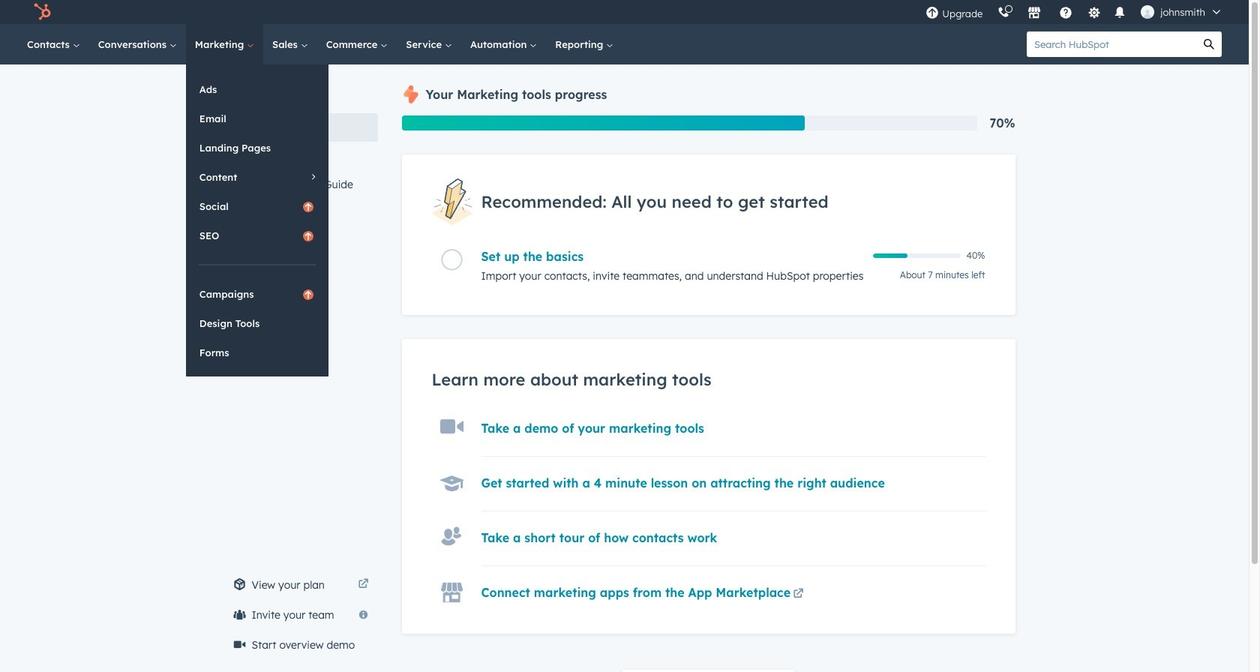 Task type: locate. For each thing, give the bounding box(es) containing it.
banner inside user guides element
[[234, 83, 378, 107]]

0 horizontal spatial link opens in a new window image
[[358, 576, 369, 594]]

link opens in a new window image
[[358, 579, 369, 590], [793, 589, 804, 600]]

banner
[[234, 83, 378, 107]]

Search HubSpot search field
[[1027, 32, 1196, 57]]

[object object] complete progress bar
[[873, 254, 908, 258]]

1 horizontal spatial link opens in a new window image
[[793, 586, 804, 604]]

progress bar
[[402, 116, 805, 131]]

menu
[[918, 0, 1231, 24]]

link opens in a new window image
[[358, 576, 369, 594], [793, 586, 804, 604]]



Task type: describe. For each thing, give the bounding box(es) containing it.
0 horizontal spatial link opens in a new window image
[[358, 579, 369, 590]]

marketing menu
[[186, 65, 328, 377]]

marketplaces image
[[1028, 7, 1041, 20]]

john smith image
[[1141, 5, 1155, 19]]

1 horizontal spatial link opens in a new window image
[[793, 589, 804, 600]]

user guides element
[[225, 65, 378, 227]]



Task type: vqa. For each thing, say whether or not it's contained in the screenshot.
MARKETING 'menu'
yes



